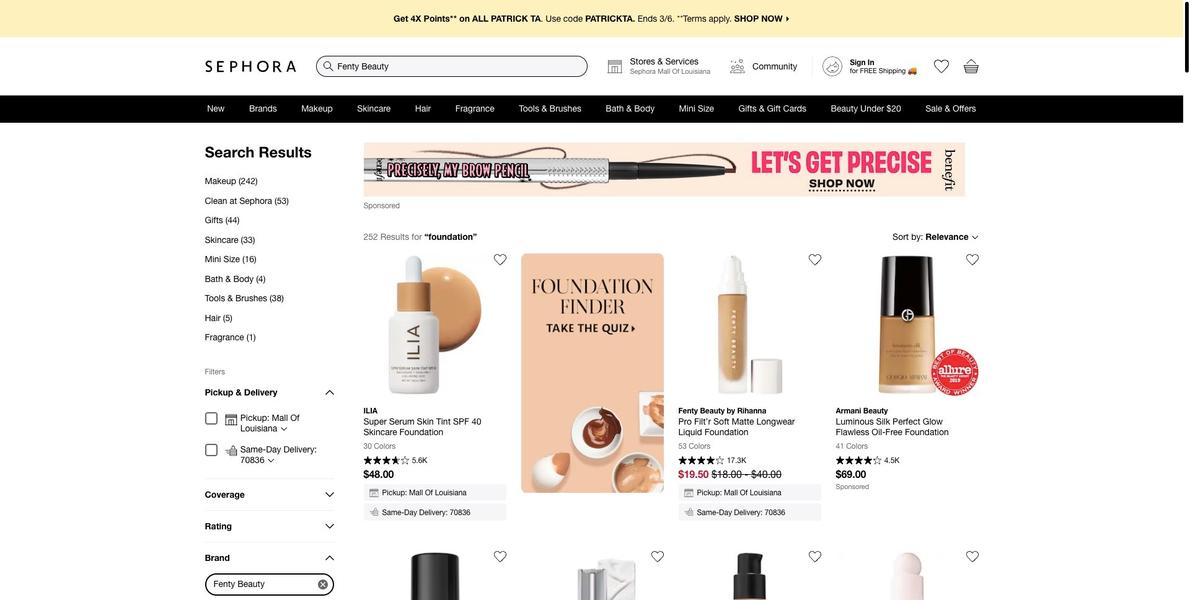 Task type: vqa. For each thing, say whether or not it's contained in the screenshot.
"ILIA - Super Serum Skin Tint SPF 40 Skincare Foundation" Image at left
yes



Task type: locate. For each thing, give the bounding box(es) containing it.
4 stars element for 17.3k reviews "element"
[[679, 456, 724, 466]]

17.3k reviews element
[[727, 457, 747, 465]]

sign in to love fenty beauty by rihanna - pro filt'r soft matte longwear liquid foundation image
[[809, 254, 821, 266]]

4.5k reviews element
[[885, 457, 900, 465]]

1 horizontal spatial 4 stars element
[[836, 456, 882, 466]]

4 stars element
[[679, 456, 724, 466], [836, 456, 882, 466]]

image de bannière avec contenu sponsorisé image
[[364, 143, 965, 197]]

foundation finder | take the quiz > image
[[521, 254, 664, 493]]

sephora homepage image
[[205, 60, 296, 73]]

sign in to love rare beauty by selena gomez - liquid touch weightless foundation image
[[967, 551, 979, 563]]

2 4 stars element from the left
[[836, 456, 882, 466]]

4 stars element left 4.5k reviews element
[[836, 456, 882, 466]]

None search field
[[316, 56, 588, 77]]

go to basket image
[[964, 59, 979, 74]]

armani beauty - luminous silk perfect glow flawless oil-free foundation image
[[836, 254, 979, 396]]

sign in to love haus labs by lady gaga - triclone skin tech medium coverage foundation with fermented arnica image
[[651, 551, 664, 563]]

rare beauty by selena gomez - liquid touch weightless foundation image
[[836, 551, 979, 600]]

4 stars element left 17.3k reviews "element"
[[679, 456, 724, 466]]

0 horizontal spatial 4 stars element
[[679, 456, 724, 466]]

1 4 stars element from the left
[[679, 456, 724, 466]]

None field
[[316, 56, 588, 77]]

Search search field
[[317, 56, 588, 76]]

Search Brand search field
[[206, 575, 318, 594]]



Task type: describe. For each thing, give the bounding box(es) containing it.
too faced - born this way natural finish longwear liquid foundation image
[[364, 551, 506, 600]]

haus labs by lady gaga - triclone skin tech medium coverage foundation with fermented arnica image
[[521, 551, 664, 600]]

sign in to love too faced - born this way natural finish longwear liquid foundation image
[[494, 551, 506, 563]]

sign in to love sephora collection - best skin ever liquid foundation image
[[809, 551, 821, 563]]

sign in to love ilia - super serum skin tint spf 40 skincare foundation image
[[494, 254, 506, 266]]

fenty beauty by rihanna - pro filt'r soft matte longwear liquid foundation image
[[679, 254, 821, 396]]

5.6k reviews element
[[412, 457, 428, 465]]

ilia - super serum skin tint spf 40 skincare foundation image
[[364, 254, 506, 396]]

3.5 stars element
[[364, 456, 409, 466]]

sephora collection - best skin ever liquid foundation image
[[679, 551, 821, 600]]

4 stars element for 4.5k reviews element
[[836, 456, 882, 466]]

sign in to love armani beauty - luminous silk perfect glow flawless oil-free foundation image
[[967, 254, 979, 266]]



